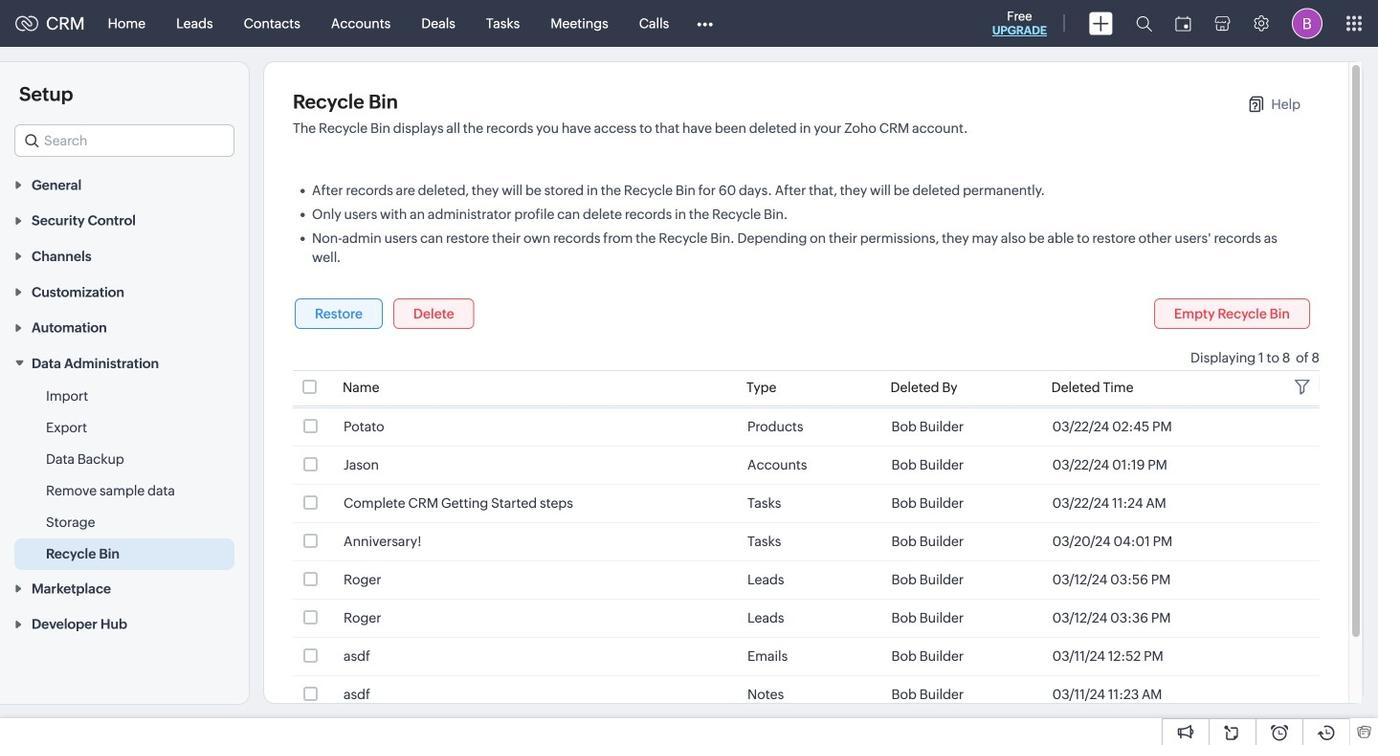 Task type: vqa. For each thing, say whether or not it's contained in the screenshot.
the Calendar Image
yes



Task type: describe. For each thing, give the bounding box(es) containing it.
calendar image
[[1176, 16, 1192, 31]]

create menu image
[[1090, 12, 1114, 35]]

profile image
[[1293, 8, 1323, 39]]

search image
[[1137, 15, 1153, 32]]

Other Modules field
[[685, 8, 726, 39]]

Search text field
[[15, 125, 234, 156]]

search element
[[1125, 0, 1164, 47]]

create menu element
[[1078, 0, 1125, 46]]

logo image
[[15, 16, 38, 31]]



Task type: locate. For each thing, give the bounding box(es) containing it.
None button
[[295, 299, 383, 329], [393, 299, 475, 329], [1155, 299, 1311, 329], [295, 299, 383, 329], [393, 299, 475, 329], [1155, 299, 1311, 329]]

region
[[0, 381, 249, 571]]

None field
[[14, 124, 235, 157]]

profile element
[[1281, 0, 1335, 46]]



